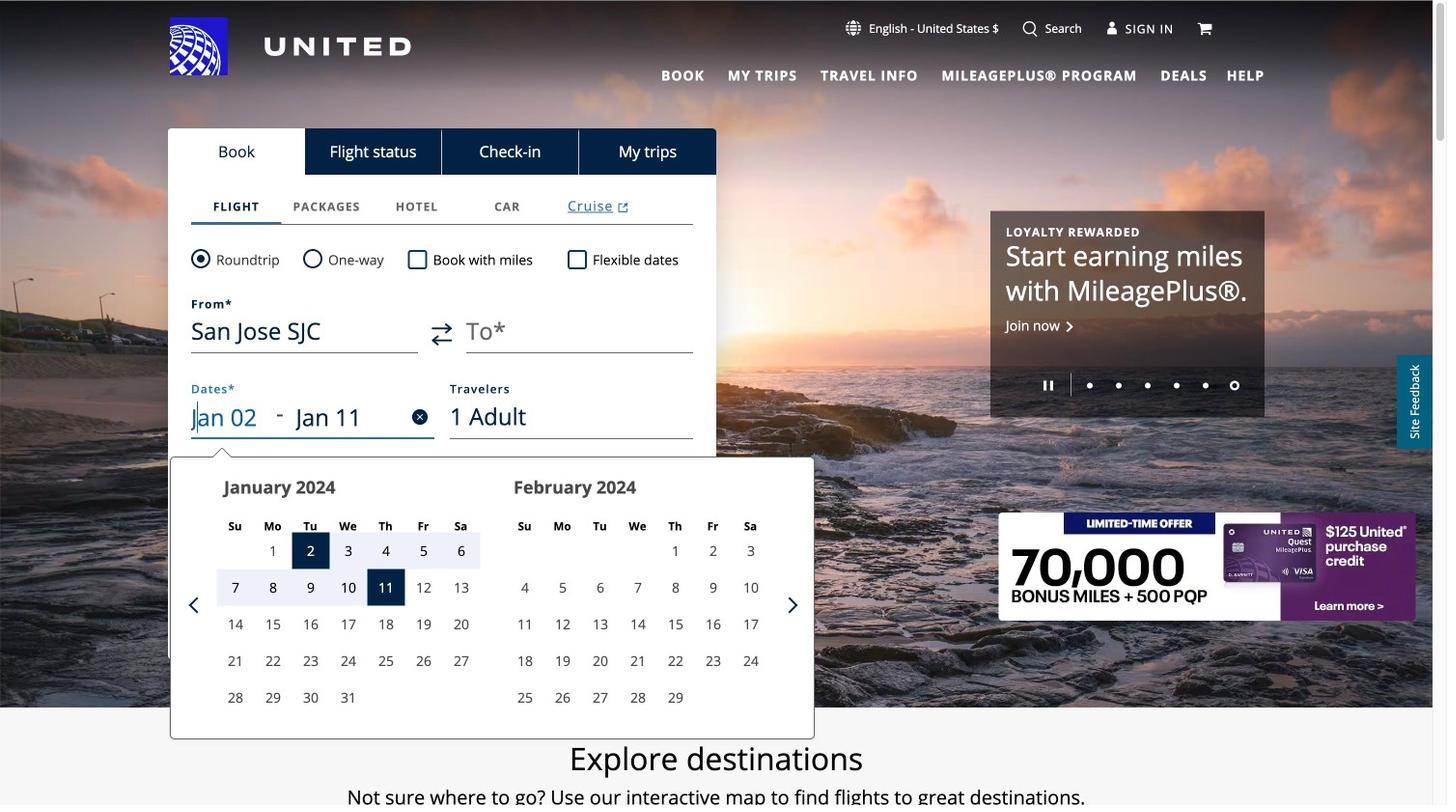 Task type: locate. For each thing, give the bounding box(es) containing it.
tab list
[[650, 58, 1211, 87], [168, 128, 716, 175], [191, 188, 693, 225]]

Depart text field
[[191, 395, 276, 439]]

navigation
[[0, 16, 1433, 87]]

1 vertical spatial tab list
[[168, 128, 716, 175]]

carousel buttons element
[[1006, 401, 1249, 437]]

slide 3 of 6 image
[[1145, 417, 1151, 423]]

not sure where to go? use our interactive map to find flights to great destinations. element
[[57, 786, 1376, 805]]

reverse origin and destination image
[[431, 323, 453, 346]]

slide 5 of 6 image
[[1203, 417, 1209, 423]]

slide 1 of 6 image
[[1085, 415, 1095, 425]]

main content
[[0, 1, 1433, 805]]

united logo link to homepage image
[[170, 17, 411, 75]]



Task type: describe. For each thing, give the bounding box(es) containing it.
view cart, click to view list of recently searched saved trips. image
[[1197, 21, 1212, 36]]

To* text field
[[466, 309, 693, 353]]

calendar application
[[182, 458, 1362, 753]]

0 vertical spatial tab list
[[650, 58, 1211, 87]]

pause image
[[1044, 415, 1053, 425]]

slide 6 of 6 image
[[1232, 417, 1238, 423]]

enter your departing city, airport name, or airport code. element
[[191, 298, 232, 310]]

From* text field
[[191, 309, 418, 353]]

slide 2 of 6 image
[[1116, 417, 1122, 423]]

move backward to switch to the previous month. image
[[189, 597, 205, 613]]

slide 4 of 6 image
[[1174, 417, 1180, 423]]

Return text field
[[296, 395, 385, 439]]

clear dates image
[[412, 409, 428, 425]]

2 vertical spatial tab list
[[191, 188, 693, 225]]

currently in english united states	$ enter to change image
[[846, 20, 861, 36]]

move forward to switch to the next month. image
[[781, 597, 798, 613]]

explore destinations element
[[57, 739, 1376, 778]]



Task type: vqa. For each thing, say whether or not it's contained in the screenshot.
Explore destinations element
yes



